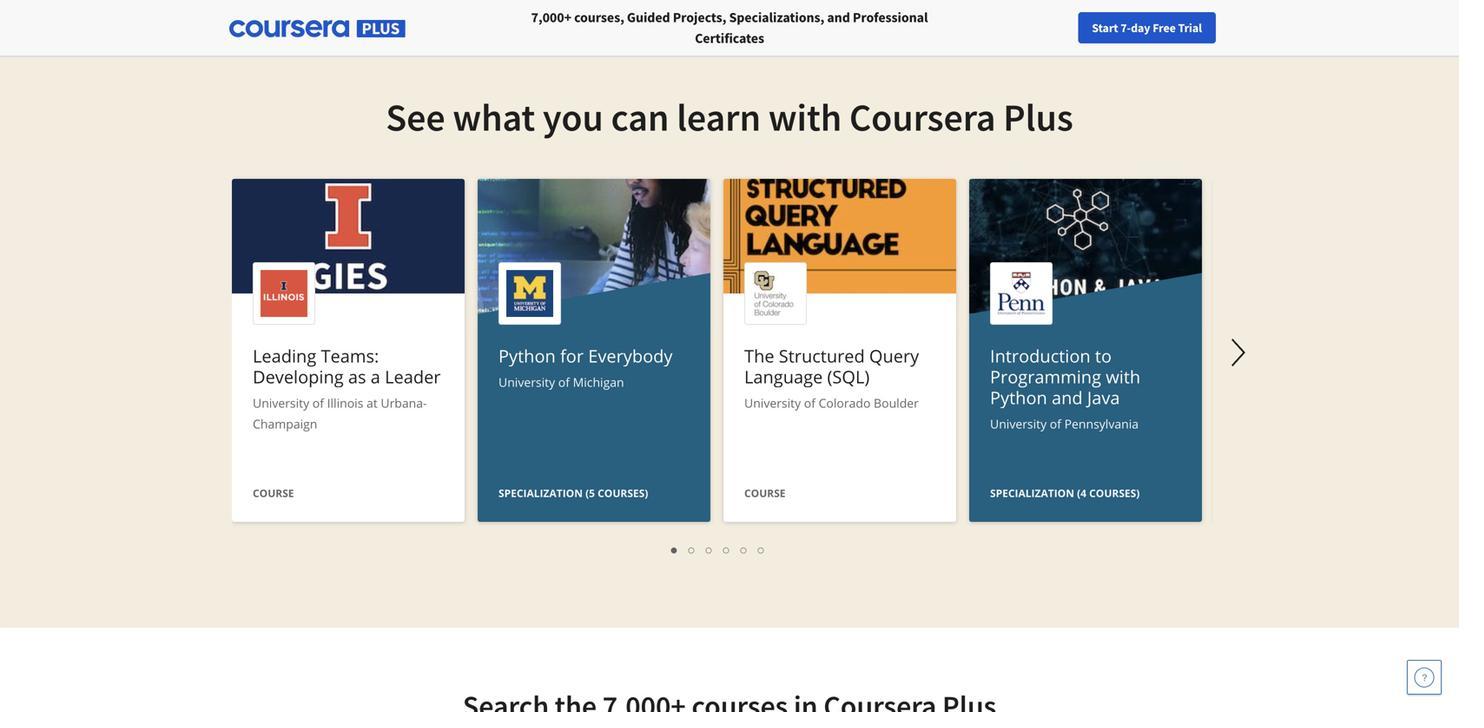 Task type: describe. For each thing, give the bounding box(es) containing it.
0 horizontal spatial with
[[768, 93, 842, 141]]

new
[[1139, 20, 1162, 36]]

2 button
[[683, 539, 701, 559]]

course for leading teams: developing as a leader
[[253, 486, 294, 500]]

champaign
[[253, 416, 317, 432]]

university inside "the structured query language (sql) university of colorado boulder"
[[744, 395, 801, 411]]

1
[[671, 541, 678, 558]]

6 button
[[753, 539, 770, 559]]

language
[[744, 365, 823, 389]]

pennsylvania
[[1064, 416, 1139, 432]]

illinois
[[327, 395, 363, 411]]

leader
[[385, 365, 441, 389]]

professional
[[853, 9, 928, 26]]

find
[[1089, 20, 1111, 36]]

and for python
[[1052, 386, 1083, 409]]

the structured query language (sql) university of colorado boulder
[[744, 344, 919, 411]]

see
[[386, 93, 445, 141]]

(sql)
[[827, 365, 870, 389]]

introduction to programming with python and java university of pennsylvania
[[990, 344, 1140, 432]]

5
[[741, 541, 748, 558]]

your
[[1114, 20, 1137, 36]]

day
[[1131, 20, 1150, 36]]

query
[[869, 344, 919, 368]]

4
[[723, 541, 730, 558]]

courses,
[[574, 9, 624, 26]]

course for the structured query language (sql)
[[744, 486, 786, 500]]

3 button
[[701, 539, 718, 559]]

trial
[[1178, 20, 1202, 36]]

projects,
[[673, 9, 726, 26]]

certificates
[[695, 30, 764, 47]]

coursera plus image
[[229, 20, 406, 37]]

career
[[1164, 20, 1198, 36]]

next slide image
[[1218, 332, 1259, 373]]

leading teams: developing as a leader. university of illinois at urbana-champaign. course element
[[232, 179, 465, 526]]

free
[[1153, 20, 1176, 36]]

7-
[[1121, 20, 1131, 36]]

university inside python for everybody university of michigan
[[498, 374, 555, 390]]

find your new career
[[1089, 20, 1198, 36]]

of inside "the structured query language (sql) university of colorado boulder"
[[804, 395, 815, 411]]

see what you can learn with coursera plus
[[386, 93, 1073, 141]]

to
[[1095, 344, 1112, 368]]

the
[[744, 344, 774, 368]]

find your new career link
[[1080, 17, 1206, 39]]

help center image
[[1414, 667, 1435, 688]]

of inside python for everybody university of michigan
[[558, 374, 570, 390]]

start 7-day free trial button
[[1078, 12, 1216, 43]]

developing
[[253, 365, 344, 389]]

python inside python for everybody university of michigan
[[498, 344, 556, 368]]

michigan
[[573, 374, 624, 390]]

structured
[[779, 344, 865, 368]]

for
[[560, 344, 584, 368]]

colorado
[[819, 395, 871, 411]]

introduction
[[990, 344, 1091, 368]]

boulder
[[874, 395, 919, 411]]

of inside "introduction to programming with python and java university of pennsylvania"
[[1050, 416, 1061, 432]]

leading teams: developing as a leader university of illinois at urbana- champaign
[[253, 344, 441, 432]]

university inside leading teams: developing as a leader university of illinois at urbana- champaign
[[253, 395, 309, 411]]

python for everybody. university of michigan. specialization (5 courses) element
[[478, 179, 710, 657]]

6
[[758, 541, 765, 558]]

5 button
[[736, 539, 753, 559]]

courses) for and
[[1089, 486, 1140, 500]]



Task type: locate. For each thing, give the bounding box(es) containing it.
and left java
[[1052, 386, 1083, 409]]

plus
[[1003, 93, 1073, 141]]

of inside leading teams: developing as a leader university of illinois at urbana- champaign
[[312, 395, 324, 411]]

2 course from the left
[[744, 486, 786, 500]]

python left for in the left of the page
[[498, 344, 556, 368]]

list
[[241, 539, 1196, 559]]

2 specialization from the left
[[990, 486, 1074, 500]]

university left michigan
[[498, 374, 555, 390]]

python down introduction
[[990, 386, 1047, 409]]

specialization left (4
[[990, 486, 1074, 500]]

courses)
[[598, 486, 648, 500], [1089, 486, 1140, 500]]

0 horizontal spatial python
[[498, 344, 556, 368]]

None search field
[[239, 11, 656, 46]]

specializations,
[[729, 9, 824, 26]]

1 courses) from the left
[[598, 486, 648, 500]]

1 vertical spatial and
[[1052, 386, 1083, 409]]

4 button
[[718, 539, 736, 559]]

0 horizontal spatial specialization
[[498, 486, 583, 500]]

of down for in the left of the page
[[558, 374, 570, 390]]

with inside "introduction to programming with python and java university of pennsylvania"
[[1106, 365, 1140, 389]]

7,000+ courses, guided projects, specializations, and professional certificates
[[531, 9, 928, 47]]

programming
[[990, 365, 1101, 389]]

and left professional
[[827, 9, 850, 26]]

specialization (4 courses)
[[990, 486, 1140, 500]]

start
[[1092, 20, 1118, 36]]

course down champaign
[[253, 486, 294, 500]]

teams:
[[321, 344, 379, 368]]

courses) right the (5
[[598, 486, 648, 500]]

java
[[1087, 386, 1120, 409]]

specialization (5 courses)
[[498, 486, 648, 500]]

0 vertical spatial python
[[498, 344, 556, 368]]

and inside the 7,000+ courses, guided projects, specializations, and professional certificates
[[827, 9, 850, 26]]

you
[[543, 93, 603, 141]]

course
[[253, 486, 294, 500], [744, 486, 786, 500]]

introduction to programming with python and java. university of pennsylvania. specialization (4 courses) element
[[969, 179, 1202, 657]]

python for everybody university of michigan
[[498, 344, 673, 390]]

coursera
[[849, 93, 996, 141]]

1 horizontal spatial and
[[1052, 386, 1083, 409]]

and inside "introduction to programming with python and java university of pennsylvania"
[[1052, 386, 1083, 409]]

list containing 1
[[241, 539, 1196, 559]]

leading
[[253, 344, 316, 368]]

with right "learn"
[[768, 93, 842, 141]]

python inside "introduction to programming with python and java university of pennsylvania"
[[990, 386, 1047, 409]]

0 horizontal spatial and
[[827, 9, 850, 26]]

start 7-day free trial
[[1092, 20, 1202, 36]]

courses) for michigan
[[598, 486, 648, 500]]

university up champaign
[[253, 395, 309, 411]]

learn
[[677, 93, 761, 141]]

specialization left the (5
[[498, 486, 583, 500]]

university down the programming
[[990, 416, 1047, 432]]

of
[[558, 374, 570, 390], [312, 395, 324, 411], [804, 395, 815, 411], [1050, 416, 1061, 432]]

university down language
[[744, 395, 801, 411]]

1 horizontal spatial with
[[1106, 365, 1140, 389]]

guided
[[627, 9, 670, 26]]

the structured query language (sql). university of colorado boulder. course element
[[723, 179, 956, 526]]

(4
[[1077, 486, 1086, 500]]

specialization
[[498, 486, 583, 500], [990, 486, 1074, 500]]

with up "pennsylvania"
[[1106, 365, 1140, 389]]

as
[[348, 365, 366, 389]]

specialization for python
[[990, 486, 1074, 500]]

1 horizontal spatial python
[[990, 386, 1047, 409]]

(5
[[585, 486, 595, 500]]

0 horizontal spatial courses)
[[598, 486, 648, 500]]

urbana-
[[381, 395, 427, 411]]

and for specializations,
[[827, 9, 850, 26]]

2
[[689, 541, 696, 558]]

1 vertical spatial python
[[990, 386, 1047, 409]]

python
[[498, 344, 556, 368], [990, 386, 1047, 409]]

of left colorado
[[804, 395, 815, 411]]

0 vertical spatial with
[[768, 93, 842, 141]]

and
[[827, 9, 850, 26], [1052, 386, 1083, 409]]

university inside "introduction to programming with python and java university of pennsylvania"
[[990, 416, 1047, 432]]

of left illinois
[[312, 395, 324, 411]]

0 vertical spatial and
[[827, 9, 850, 26]]

1 course from the left
[[253, 486, 294, 500]]

1 horizontal spatial courses)
[[1089, 486, 1140, 500]]

everybody
[[588, 344, 673, 368]]

2 courses) from the left
[[1089, 486, 1140, 500]]

0 horizontal spatial course
[[253, 486, 294, 500]]

1 vertical spatial with
[[1106, 365, 1140, 389]]

with
[[768, 93, 842, 141], [1106, 365, 1140, 389]]

1 button
[[666, 539, 683, 559]]

can
[[611, 93, 669, 141]]

1 specialization from the left
[[498, 486, 583, 500]]

course up 6
[[744, 486, 786, 500]]

of left "pennsylvania"
[[1050, 416, 1061, 432]]

1 horizontal spatial specialization
[[990, 486, 1074, 500]]

7,000+
[[531, 9, 571, 26]]

courses) right (4
[[1089, 486, 1140, 500]]

university
[[498, 374, 555, 390], [253, 395, 309, 411], [744, 395, 801, 411], [990, 416, 1047, 432]]

specialization for of
[[498, 486, 583, 500]]

at
[[367, 395, 378, 411]]

1 horizontal spatial course
[[744, 486, 786, 500]]

what
[[453, 93, 535, 141]]

3
[[706, 541, 713, 558]]

a
[[371, 365, 380, 389]]



Task type: vqa. For each thing, say whether or not it's contained in the screenshot.
Enroll for Free Starts Dec 19 at right
no



